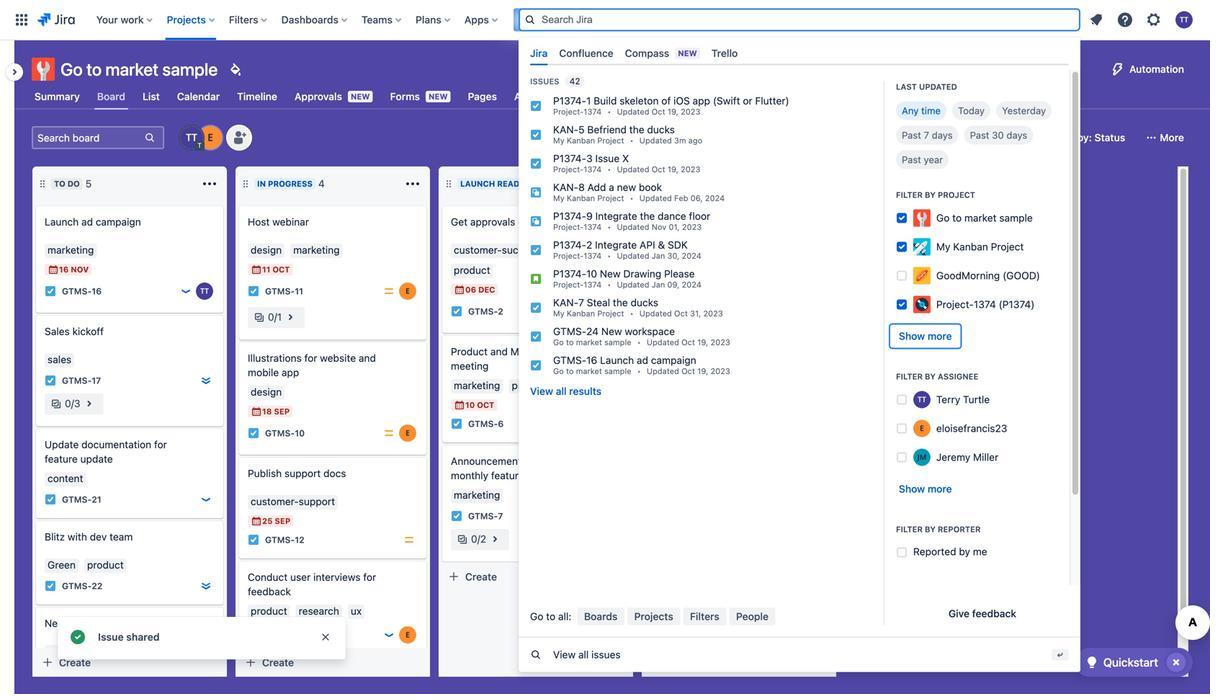 Task type: describe. For each thing, give the bounding box(es) containing it.
new up befriend at the top
[[584, 92, 603, 101]]

• inside p1374-10  new drawing please project-1374 • updated jan 09, 2024
[[608, 280, 612, 290]]

project inside kan-7  steal the ducks my kanban project • updated oct 31, 2023
[[598, 309, 625, 318]]

meeting
[[451, 360, 489, 372]]

p1374- for 1
[[554, 95, 587, 107]]

due date: 25 september 2023 element
[[251, 515, 291, 527]]

befriend
[[588, 124, 627, 136]]

days for past 30 days
[[1007, 130, 1028, 141]]

past 7 days button
[[897, 126, 959, 145]]

feedback inside "conduct user interviews for feedback"
[[248, 586, 291, 597]]

past year
[[902, 154, 944, 166]]

medium image
[[383, 285, 395, 297]]

show subtasks image for 2
[[487, 530, 504, 548]]

jan inside p1374-2  integrate api & sdk project-1374 • updated jan 30, 2024
[[652, 251, 665, 261]]

2023 inside p1374-9  integrate the dance floor project-1374 • updated nov 01, 2023
[[682, 222, 702, 232]]

p1374-10  new drawing please project-1374 • updated jan 09, 2024
[[554, 268, 702, 290]]

product
[[451, 346, 488, 357]]

2023 inside p1374-3  issue x project-1374 • updated oct 19, 2023
[[681, 165, 701, 174]]

gtms- for gtms-24  new workspace go to market sample • updated oct 19, 2023
[[554, 326, 587, 337]]

launch ready 3
[[461, 178, 537, 190]]

gtms- for gtms-7
[[468, 511, 498, 521]]

me
[[974, 546, 988, 558]]

in progress 4
[[257, 178, 325, 190]]

0 for 0 / 1
[[268, 311, 274, 323]]

new inside gtms-24  new workspace go to market sample • updated oct 19, 2023
[[602, 326, 622, 337]]

integrate for 9
[[596, 210, 638, 222]]

gtms-24
[[62, 670, 103, 680]]

ducks for kan-5  befriend the ducks
[[647, 124, 675, 136]]

0 for 0
[[715, 178, 722, 190]]

my up goodmorning
[[937, 241, 951, 253]]

sales
[[45, 325, 70, 337]]

show subtasks image for 3
[[80, 395, 98, 412]]

1 inside 'p1374-1  build skeleton of ios app (swift or flutter) project-1374 • updated oct 19, 2023'
[[587, 95, 591, 107]]

due date: 18 september 2023 element
[[251, 406, 290, 417]]

lowest image for sales kickoff
[[200, 375, 212, 386]]

trello tab
[[706, 41, 744, 65]]

create for host webinar
[[262, 656, 294, 668]]

market up list
[[105, 59, 159, 79]]

illustrations
[[248, 352, 302, 364]]

2 for gtms-
[[498, 306, 504, 316]]

kanban inside kan-8  add a new book my kanban project • updated feb 06, 2024
[[567, 194, 595, 203]]

compass
[[625, 47, 670, 59]]

0 vertical spatial campaign
[[96, 216, 141, 228]]

12
[[295, 535, 305, 545]]

for inside "conduct user interviews for feedback"
[[363, 571, 376, 583]]

create image for get
[[434, 196, 451, 213]]

updated inside kan-8  add a new book my kanban project • updated feb 06, 2024
[[640, 194, 672, 203]]

primary element
[[9, 0, 925, 40]]

0 horizontal spatial medium image
[[383, 427, 395, 439]]

eloisefrancis23 image for host webinar
[[399, 283, 417, 300]]

2 horizontal spatial low image
[[587, 306, 598, 317]]

results
[[570, 385, 602, 397]]

team
[[110, 531, 133, 543]]

low image for conduct user interviews for feedback
[[383, 629, 395, 641]]

create image for conduct
[[231, 551, 248, 569]]

create image for illustrations
[[231, 332, 248, 350]]

task image for gtms-16
[[45, 285, 56, 297]]

or
[[743, 95, 753, 107]]

to inside gtms-24  new workspace go to market sample • updated oct 19, 2023
[[566, 338, 574, 347]]

1374 inside 'p1374-1  build skeleton of ios app (swift or flutter) project-1374 • updated oct 19, 2023'
[[584, 107, 602, 117]]

filter for terry turtle
[[897, 372, 923, 381]]

gtms- for gtms-11
[[265, 286, 295, 296]]

last updated option group
[[897, 101, 1059, 169]]

view for view all results
[[530, 385, 553, 397]]

webinar
[[273, 216, 309, 228]]

terry turtle image for product and marketing kickoff meeting
[[603, 303, 620, 320]]

task image for gtms-24
[[45, 670, 56, 681]]

1 vertical spatial 5
[[86, 178, 92, 190]]

timeline link
[[234, 84, 280, 110]]

issues link
[[620, 84, 656, 110]]

/ for 3
[[71, 397, 74, 409]]

7 for days
[[924, 130, 930, 141]]

1 vertical spatial 10
[[466, 400, 475, 410]]

• inside kan-8  add a new book my kanban project • updated feb 06, 2024
[[630, 194, 634, 203]]

filter by project
[[897, 190, 976, 200]]

tab list containing board
[[23, 84, 896, 110]]

create image for launch
[[27, 196, 45, 213]]

give feedback button
[[940, 602, 1026, 625]]

project-1374 (p1374)
[[937, 299, 1035, 310]]

3 inside p1374-3  issue x project-1374 • updated oct 19, 2023
[[587, 153, 593, 164]]

create image for announcement
[[434, 435, 451, 453]]

summary link
[[32, 84, 83, 110]]

(p1374)
[[999, 299, 1035, 310]]

filters inside filters popup button
[[229, 14, 258, 26]]

09,
[[668, 280, 680, 290]]

0 for 0 / 2
[[471, 533, 478, 545]]

support
[[285, 467, 321, 479]]

due date: 10 october 2023 element
[[454, 399, 495, 411]]

gtms- for gtms-22
[[62, 581, 92, 591]]

• inside p1374-3  issue x project-1374 • updated oct 19, 2023
[[608, 165, 612, 174]]

marketing
[[511, 346, 557, 357]]

10 for p1374-
[[587, 268, 597, 280]]

oct inside kan-7  steal the ducks my kanban project • updated oct 31, 2023
[[675, 309, 688, 318]]

feedback inside give feedback button
[[973, 608, 1017, 620]]

7 for steal
[[579, 297, 584, 309]]

by:
[[1078, 132, 1093, 143]]

sample up calendar
[[162, 59, 218, 79]]

kan-5  befriend the ducks my kanban project • updated 3m ago
[[554, 124, 703, 145]]

p1374- for 10
[[554, 268, 587, 280]]

and inside illustrations for website and mobile app
[[359, 352, 376, 364]]

17
[[92, 375, 101, 386]]

task image for gtms-22
[[45, 580, 56, 592]]

go inside gtms-24  new workspace go to market sample • updated oct 19, 2023
[[554, 338, 564, 347]]

3 eloisefrancis23 image from the top
[[399, 626, 417, 644]]

0 horizontal spatial 11
[[262, 265, 271, 274]]

kan- for 5
[[554, 124, 579, 136]]

create inside primary element
[[522, 14, 554, 26]]

to inside gtms-16  launch ad campaign go to market sample • updated oct 19, 2023
[[566, 367, 574, 376]]

gtms-6 link
[[468, 418, 504, 430]]

create for get approvals on positioning
[[466, 571, 497, 583]]

set project background image
[[227, 61, 244, 78]]

25
[[262, 516, 273, 526]]

app inside illustrations for website and mobile app
[[282, 366, 299, 378]]

view all results link
[[522, 380, 611, 403]]

issues inside tab list
[[623, 90, 654, 102]]

task image for gtms-10
[[248, 427, 259, 439]]

3 filter from the top
[[897, 525, 923, 534]]

p1374-1  build skeleton of ios app (swift or flutter) project-1374 • updated oct 19, 2023
[[554, 95, 790, 117]]

flutter)
[[756, 95, 790, 107]]

jeremy
[[937, 451, 971, 463]]

dismiss quickstart image
[[1165, 651, 1188, 674]]

0 vertical spatial 16
[[59, 265, 69, 274]]

sample up my kanban project
[[1000, 212, 1033, 224]]

go inside gtms-16  launch ad campaign go to market sample • updated oct 19, 2023
[[554, 367, 564, 376]]

gtms-10 link
[[265, 427, 305, 439]]

oct inside p1374-3  issue x project-1374 • updated oct 19, 2023
[[652, 165, 666, 174]]

kickoff inside product and marketing kickoff meeting
[[560, 346, 591, 357]]

/ for 2
[[478, 533, 481, 545]]

0 horizontal spatial issue
[[98, 631, 124, 643]]

app inside 'p1374-1  build skeleton of ios app (swift or flutter) project-1374 • updated oct 19, 2023'
[[693, 95, 711, 107]]

kan- for 8
[[554, 181, 579, 193]]

sidebar navigation image
[[0, 58, 32, 86]]

my kanban project
[[937, 241, 1024, 253]]

p1374- for 2
[[554, 239, 587, 251]]

19, inside 'p1374-1  build skeleton of ios app (swift or flutter) project-1374 • updated oct 19, 2023'
[[668, 107, 679, 117]]

quickstart button
[[1075, 648, 1193, 677]]

project left settings
[[810, 90, 843, 102]]

show subtasks image for 1
[[282, 308, 299, 326]]

• inside kan-7  steal the ducks my kanban project • updated oct 31, 2023
[[630, 309, 634, 318]]

create image for new
[[27, 597, 45, 615]]

to do 5
[[54, 178, 92, 190]]

shared
[[126, 631, 160, 643]]

sdk
[[668, 239, 688, 251]]

any time
[[902, 105, 941, 117]]

market inside gtms-24  new workspace go to market sample • updated oct 19, 2023
[[576, 338, 602, 347]]

attachments
[[515, 90, 575, 102]]

19, inside p1374-3  issue x project-1374 • updated oct 19, 2023
[[668, 165, 679, 174]]

• inside p1374-2  integrate api & sdk project-1374 • updated jan 30, 2024
[[608, 251, 612, 261]]

19, inside gtms-16  launch ad campaign go to market sample • updated oct 19, 2023
[[698, 367, 709, 376]]

1 vertical spatial workspace
[[68, 617, 118, 629]]

your
[[96, 14, 118, 26]]

apps button
[[460, 8, 504, 31]]

new inside p1374-10  new drawing please project-1374 • updated jan 09, 2024
[[600, 268, 621, 280]]

1 vertical spatial 11
[[295, 286, 304, 296]]

more for 1st show more button
[[928, 330, 953, 342]]

gtms-16  launch ad campaign go to market sample • updated oct 19, 2023
[[554, 354, 731, 376]]

06
[[466, 285, 477, 294]]

31,
[[690, 309, 701, 318]]

ready
[[497, 179, 525, 188]]

updates
[[527, 470, 565, 481]]

oct inside gtms-24  new workspace go to market sample • updated oct 19, 2023
[[682, 338, 696, 347]]

sep for illustrations
[[274, 407, 290, 416]]

illustrations for website and mobile app
[[248, 352, 376, 378]]

gtms-12
[[265, 535, 305, 545]]

create for launch ad campaign
[[59, 656, 91, 668]]

projects inside dropdown button
[[167, 14, 206, 26]]

gtms- for gtms-16  launch ad campaign go to market sample • updated oct 19, 2023
[[554, 354, 587, 366]]

for inside update documentation for feature update
[[154, 439, 167, 450]]

• inside 'p1374-1  build skeleton of ios app (swift or flutter) project-1374 • updated oct 19, 2023'
[[608, 107, 612, 117]]

success image
[[69, 628, 86, 646]]

apps
[[465, 14, 489, 26]]

market inside gtms-16  launch ad campaign go to market sample • updated oct 19, 2023
[[576, 367, 602, 376]]

2024 inside p1374-10  new drawing please project-1374 • updated jan 09, 2024
[[682, 280, 702, 290]]

conduct user interviews for feedback
[[248, 571, 376, 597]]

oct inside 'p1374-1  build skeleton of ios app (swift or flutter) project-1374 • updated oct 19, 2023'
[[652, 107, 666, 117]]

oct inside gtms-16  launch ad campaign go to market sample • updated oct 19, 2023
[[682, 367, 696, 376]]

1 horizontal spatial low image
[[200, 494, 212, 505]]

sep for publish
[[275, 516, 291, 526]]

gtms- for gtms-10
[[265, 428, 295, 438]]

gtms-24  new workspace go to market sample • updated oct 19, 2023
[[554, 326, 731, 347]]

project settings
[[810, 90, 885, 102]]

10 for gtms-
[[295, 428, 305, 438]]

Search Jira field
[[519, 8, 1081, 31]]

blog
[[524, 455, 545, 467]]

approvals
[[471, 216, 516, 228]]

goodmorning
[[937, 270, 1001, 282]]

eloisefrancis23
[[937, 422, 1008, 434]]

view all issues link
[[519, 638, 1081, 672]]

kan- for 7
[[554, 297, 579, 309]]

api
[[640, 239, 656, 251]]

view all issues
[[554, 649, 621, 661]]

show more for 1st show more button
[[899, 330, 953, 342]]

past 30 days
[[971, 130, 1028, 141]]

1374 inside p1374-3  issue x project-1374 • updated oct 19, 2023
[[584, 165, 602, 174]]

project up (good)
[[991, 241, 1024, 253]]

gtms-11
[[265, 286, 304, 296]]

terry
[[937, 394, 961, 406]]

task image for gtms-2
[[451, 306, 463, 317]]

ago
[[689, 136, 703, 145]]

gtms-22
[[62, 581, 103, 591]]

gtms- for gtms-12
[[265, 535, 295, 545]]

2024 inside kan-8  add a new book my kanban project • updated feb 06, 2024
[[705, 194, 725, 203]]

reporter
[[938, 525, 981, 534]]

issues inside banner
[[530, 77, 560, 86]]

project- inside p1374-3  issue x project-1374 • updated oct 19, 2023
[[554, 165, 584, 174]]

due date: 11 october 2023 element
[[251, 264, 290, 275]]

go to all:
[[530, 610, 572, 622]]

documentation
[[81, 439, 151, 450]]

search image
[[525, 14, 536, 26]]

monthly
[[451, 470, 489, 481]]

assignee
[[938, 372, 979, 381]]

updated inside p1374-10  new drawing please project-1374 • updated jan 09, 2024
[[617, 280, 650, 290]]

sample inside gtms-24  new workspace go to market sample • updated oct 19, 2023
[[605, 338, 632, 347]]

0 vertical spatial low image
[[180, 285, 192, 297]]

do
[[68, 179, 80, 188]]

build
[[594, 95, 617, 107]]

dec
[[479, 285, 495, 294]]

8
[[579, 181, 585, 193]]

people link
[[730, 607, 776, 625]]

today
[[959, 105, 985, 117]]

by for project
[[925, 190, 936, 200]]

feature inside update documentation for feature update
[[45, 453, 78, 465]]

ad inside gtms-16  launch ad campaign go to market sample • updated oct 19, 2023
[[637, 354, 649, 366]]

nov inside due date: 16 november 2023 element
[[71, 265, 89, 274]]

past year button
[[897, 150, 949, 169]]

gtms-6
[[468, 419, 504, 429]]

ducks for kan-7  steal the ducks
[[631, 297, 659, 309]]

new left success icon
[[45, 617, 65, 629]]

project- inside p1374-2  integrate api & sdk project-1374 • updated jan 30, 2024
[[554, 251, 584, 261]]

updated inside p1374-3  issue x project-1374 • updated oct 19, 2023
[[617, 165, 650, 174]]

30
[[993, 130, 1005, 141]]

24 for gtms-24  new workspace go to market sample • updated oct 19, 2023
[[587, 326, 599, 337]]

gtms-21
[[62, 494, 101, 504]]

new right 'approvals'
[[351, 92, 370, 101]]

create button inside primary element
[[514, 8, 563, 31]]

gtms-12 link
[[265, 534, 305, 546]]

24 for gtms-24
[[92, 670, 103, 680]]

launch ad campaign
[[45, 216, 141, 228]]

days for past 7 days
[[932, 130, 953, 141]]

for inside illustrations for website and mobile app
[[305, 352, 317, 364]]

updated inside 'p1374-1  build skeleton of ios app (swift or flutter) project-1374 • updated oct 19, 2023'
[[617, 107, 650, 117]]

reports link
[[668, 84, 711, 110]]

30,
[[668, 251, 680, 261]]

• inside gtms-16  launch ad campaign go to market sample • updated oct 19, 2023
[[638, 367, 641, 376]]

task image for gtms-17
[[45, 375, 56, 386]]

16 for gtms-16  launch ad campaign go to market sample • updated oct 19, 2023
[[587, 354, 598, 366]]

3 for launch ready 3
[[531, 178, 537, 190]]

2024 inside p1374-2  integrate api & sdk project-1374 • updated jan 30, 2024
[[682, 251, 702, 261]]

1374 inside p1374-10  new drawing please project-1374 • updated jan 09, 2024
[[584, 280, 602, 290]]

show for 1st show more button
[[899, 330, 926, 342]]

view all issues image
[[530, 649, 542, 661]]

kanban up goodmorning
[[954, 241, 989, 253]]

docs
[[324, 467, 346, 479]]

confluence
[[559, 47, 614, 59]]

floor
[[689, 210, 711, 222]]

settings image
[[1146, 11, 1163, 28]]

workspace inside gtms-24  new workspace go to market sample • updated oct 19, 2023
[[625, 326, 675, 337]]



Task type: vqa. For each thing, say whether or not it's contained in the screenshot.


Task type: locate. For each thing, give the bounding box(es) containing it.
user
[[290, 571, 311, 583]]

task image down the "due date: 18 september 2023" element
[[248, 427, 259, 439]]

updated down drawing
[[617, 280, 650, 290]]

updated inside kan-7  steal the ducks my kanban project • updated oct 31, 2023
[[640, 309, 672, 318]]

create image for publish
[[231, 448, 248, 465]]

filter up reported
[[897, 525, 923, 534]]

to
[[54, 179, 65, 188]]

my inside kan-5  befriend the ducks my kanban project • updated 3m ago
[[554, 136, 565, 145]]

2 p1374- from the top
[[554, 153, 587, 164]]

gtms- for gtms-24
[[62, 670, 92, 680]]

my inside kan-8  add a new book my kanban project • updated feb 06, 2024
[[554, 194, 565, 203]]

p1374-9  integrate the dance floor project-1374 • updated nov 01, 2023
[[554, 210, 711, 232]]

help image
[[1117, 11, 1134, 28]]

0 horizontal spatial low image
[[180, 285, 192, 297]]

1 vertical spatial kickoff
[[560, 346, 591, 357]]

by up reported
[[925, 525, 936, 534]]

show subtasks image down 'gtms-17' "link"
[[80, 395, 98, 412]]

1 vertical spatial more
[[928, 483, 953, 495]]

gtms- for gtms-2
[[468, 306, 498, 316]]

1 vertical spatial filter
[[897, 372, 923, 381]]

gtms- inside "link"
[[62, 375, 92, 386]]

18
[[262, 407, 272, 416]]

1 vertical spatial show
[[899, 483, 926, 495]]

0 vertical spatial 2024
[[705, 194, 725, 203]]

kan- inside kan-5  befriend the ducks my kanban project • updated 3m ago
[[554, 124, 579, 136]]

2 integrate from the top
[[595, 239, 637, 251]]

show more up "filter by assignee"
[[899, 330, 953, 342]]

2 vertical spatial show subtasks image
[[487, 530, 504, 548]]

2 horizontal spatial launch
[[600, 354, 634, 366]]

check image
[[1084, 654, 1101, 671]]

2024 down the please
[[682, 280, 702, 290]]

status
[[1095, 132, 1126, 143]]

2023 inside 'p1374-1  build skeleton of ios app (swift or flutter) project-1374 • updated oct 19, 2023'
[[681, 107, 701, 117]]

settings
[[846, 90, 885, 102]]

integrate inside p1374-9  integrate the dance floor project-1374 • updated nov 01, 2023
[[596, 210, 638, 222]]

gtms- inside gtms-16  launch ad campaign go to market sample • updated oct 19, 2023
[[554, 354, 587, 366]]

jira image
[[37, 11, 75, 28], [37, 11, 75, 28]]

1 days from the left
[[932, 130, 953, 141]]

gtms- for gtms-17
[[62, 375, 92, 386]]

1 vertical spatial lowest image
[[200, 580, 212, 592]]

app
[[693, 95, 711, 107], [282, 366, 299, 378]]

banner
[[0, 0, 1211, 672]]

p1374- inside 'p1374-1  build skeleton of ios app (swift or flutter) project-1374 • updated oct 19, 2023'
[[554, 95, 587, 107]]

2 horizontal spatial 3
[[587, 153, 593, 164]]

0 vertical spatial show more button
[[891, 325, 961, 348]]

campaign inside gtms-16  launch ad campaign go to market sample • updated oct 19, 2023
[[651, 354, 697, 366]]

0 vertical spatial more
[[928, 330, 953, 342]]

1 horizontal spatial 7
[[579, 297, 584, 309]]

0 horizontal spatial feature
[[45, 453, 78, 465]]

0 vertical spatial jan
[[652, 251, 665, 261]]

all
[[556, 385, 567, 397], [579, 649, 589, 661]]

jan left 09,
[[652, 280, 665, 290]]

gtms-7 link
[[468, 510, 503, 522]]

column actions menu image for host webinar
[[404, 175, 422, 192]]

ducks inside kan-5  befriend the ducks my kanban project • updated 3m ago
[[647, 124, 675, 136]]

my up the marketing
[[554, 309, 565, 318]]

add people image
[[231, 129, 248, 146]]

0 vertical spatial 1
[[587, 95, 591, 107]]

0 vertical spatial terry turtle image
[[196, 283, 213, 300]]

1 more from the top
[[928, 330, 953, 342]]

blitz with dev team
[[45, 531, 133, 543]]

reported by me
[[914, 546, 988, 558]]

due date: 16 november 2023 element
[[48, 264, 89, 275]]

0 vertical spatial all
[[556, 385, 567, 397]]

my inside kan-7  steal the ducks my kanban project • updated oct 31, 2023
[[554, 309, 565, 318]]

publish
[[248, 467, 282, 479]]

2 horizontal spatial 16
[[587, 354, 598, 366]]

7
[[924, 130, 930, 141], [579, 297, 584, 309], [498, 511, 503, 521]]

0 vertical spatial issue
[[596, 153, 620, 164]]

0 horizontal spatial 16
[[59, 265, 69, 274]]

• inside gtms-24  new workspace go to market sample • updated oct 19, 2023
[[638, 338, 641, 347]]

lowest image for blitz with dev team
[[200, 580, 212, 592]]

more button
[[1140, 126, 1193, 149]]

create image up update
[[27, 419, 45, 436]]

2 vertical spatial 2024
[[682, 280, 702, 290]]

ad down to do 5
[[81, 216, 93, 228]]

task image
[[45, 285, 56, 297], [248, 285, 259, 297], [451, 418, 463, 430], [248, 427, 259, 439], [45, 494, 56, 505], [45, 580, 56, 592], [45, 670, 56, 681]]

0 vertical spatial workspace
[[625, 326, 675, 337]]

0 horizontal spatial /
[[71, 397, 74, 409]]

0 vertical spatial show
[[899, 330, 926, 342]]

7 inside button
[[924, 130, 930, 141]]

and inside product and marketing kickoff meeting
[[491, 346, 508, 357]]

1 vertical spatial tab list
[[23, 84, 896, 110]]

create
[[522, 14, 554, 26], [669, 212, 701, 224], [466, 571, 497, 583], [59, 656, 91, 668], [262, 656, 294, 668]]

0 horizontal spatial column actions menu image
[[201, 175, 218, 192]]

task image for gtms-11
[[248, 285, 259, 297]]

show up "filter by assignee"
[[899, 330, 926, 342]]

2 lowest image from the top
[[200, 580, 212, 592]]

(swift
[[713, 95, 741, 107]]

more up "filter by assignee"
[[928, 330, 953, 342]]

1 vertical spatial 24
[[92, 670, 103, 680]]

create image up sales
[[27, 306, 45, 323]]

11
[[262, 265, 271, 274], [295, 286, 304, 296]]

2 inside 'link'
[[498, 306, 504, 316]]

due date: 18 september 2023 image
[[251, 406, 262, 417], [251, 406, 262, 417]]

show more down "jeremy"
[[899, 483, 953, 495]]

25 sep
[[262, 516, 291, 526]]

due date: 06 december 2023 image
[[454, 284, 466, 295], [454, 284, 466, 295]]

2 horizontal spatial 10
[[587, 268, 597, 280]]

kanban inside kan-7  steal the ducks my kanban project • updated oct 31, 2023
[[567, 309, 595, 318]]

create image up illustrations
[[231, 332, 248, 350]]

by for reporter
[[925, 525, 936, 534]]

sep inside due date: 25 september 2023 'element'
[[275, 516, 291, 526]]

2023 inside gtms-24  new workspace go to market sample • updated oct 19, 2023
[[711, 338, 731, 347]]

due date: 16 november 2023 image
[[48, 264, 59, 275]]

gtms- for gtms-6
[[468, 419, 498, 429]]

1 vertical spatial 16
[[92, 286, 102, 296]]

create image up host
[[231, 196, 248, 213]]

1 vertical spatial view
[[554, 649, 576, 661]]

/ for 1
[[274, 311, 277, 323]]

show more button up filter by reporter
[[891, 478, 961, 501]]

group
[[1046, 132, 1075, 143]]

show more button up "filter by assignee"
[[891, 325, 961, 348]]

1 vertical spatial integrate
[[595, 239, 637, 251]]

create image for sales
[[27, 306, 45, 323]]

show subtasks image down gtms-11 link
[[282, 308, 299, 326]]

the inside kan-5  befriend the ducks my kanban project • updated 3m ago
[[630, 124, 645, 136]]

any time button
[[897, 101, 947, 120]]

tab list containing jira
[[525, 41, 1075, 65]]

app right ios
[[693, 95, 711, 107]]

0 vertical spatial ducks
[[647, 124, 675, 136]]

1 vertical spatial ducks
[[631, 297, 659, 309]]

19, inside gtms-24  new workspace go to market sample • updated oct 19, 2023
[[698, 338, 709, 347]]

days
[[932, 130, 953, 141], [1007, 130, 1028, 141]]

host
[[248, 216, 270, 228]]

create image up 'new workspace' at the left bottom of the page
[[27, 597, 45, 615]]

01,
[[669, 222, 680, 232]]

days up year
[[932, 130, 953, 141]]

1 horizontal spatial ad
[[637, 354, 649, 366]]

due date: 06 december 2023 element
[[454, 284, 495, 295]]

• inside p1374-9  integrate the dance floor project-1374 • updated nov 01, 2023
[[608, 222, 612, 232]]

0 for 0 / 3
[[65, 397, 71, 409]]

0 vertical spatial /
[[274, 311, 277, 323]]

work
[[121, 14, 144, 26]]

create image
[[27, 196, 45, 213], [231, 196, 248, 213], [434, 196, 451, 213], [434, 326, 451, 343], [231, 332, 248, 350], [434, 435, 451, 453], [231, 448, 248, 465], [27, 511, 45, 528]]

oct
[[652, 107, 666, 117], [652, 165, 666, 174], [273, 265, 290, 274], [675, 309, 688, 318], [682, 338, 696, 347], [682, 367, 696, 376], [477, 400, 495, 410]]

gtms-2 link
[[468, 305, 504, 318]]

interviews
[[314, 571, 361, 583]]

all for issues
[[579, 649, 589, 661]]

days inside past 7 days button
[[932, 130, 953, 141]]

the for befriend
[[630, 124, 645, 136]]

filters inside filters link
[[690, 610, 720, 622]]

terry turtle image
[[196, 283, 213, 300], [603, 303, 620, 320]]

3 p1374- from the top
[[554, 210, 587, 222]]

create image up the product
[[434, 326, 451, 343]]

1 horizontal spatial column actions menu image
[[404, 175, 422, 192]]

to left all:
[[546, 610, 556, 622]]

16 for gtms-16
[[92, 286, 102, 296]]

terry turtle image for sales kickoff
[[196, 283, 213, 300]]

• up steal
[[608, 280, 612, 290]]

kan-8  add a new book my kanban project • updated feb 06, 2024
[[554, 181, 725, 203]]

book
[[639, 181, 662, 193]]

boards link
[[578, 607, 625, 625]]

low image for new workspace
[[180, 670, 192, 681]]

2 eloisefrancis23 image from the top
[[399, 424, 417, 442]]

0 horizontal spatial projects
[[167, 14, 206, 26]]

filter for go to market sample
[[897, 190, 923, 200]]

lowest image left the conduct
[[200, 580, 212, 592]]

p1374- inside p1374-3  issue x project-1374 • updated oct 19, 2023
[[554, 153, 587, 164]]

gtms- for gtms-16
[[62, 286, 92, 296]]

by for assignee
[[925, 372, 936, 381]]

Search board text field
[[33, 128, 143, 148]]

1 horizontal spatial nov
[[652, 222, 667, 232]]

filter by assignee
[[897, 372, 979, 381]]

0 vertical spatial 7
[[924, 130, 930, 141]]

2 more from the top
[[928, 483, 953, 495]]

column actions menu image
[[201, 175, 218, 192], [404, 175, 422, 192]]

• inside kan-5  befriend the ducks my kanban project • updated 3m ago
[[630, 136, 634, 145]]

due date: 11 october 2023 image
[[251, 264, 262, 275], [251, 264, 262, 275]]

eloisefrancis23 image
[[196, 667, 213, 684]]

updated inside gtms-16  launch ad campaign go to market sample • updated oct 19, 2023
[[647, 367, 680, 376]]

column actions menu image for launch ad campaign
[[201, 175, 218, 192]]

1374 inside p1374-2  integrate api & sdk project-1374 • updated jan 30, 2024
[[584, 251, 602, 261]]

create button for launch ad campaign
[[36, 651, 223, 674]]

1 horizontal spatial 16
[[92, 286, 102, 296]]

updated up gtms-16  launch ad campaign go to market sample • updated oct 19, 2023
[[647, 338, 680, 347]]

16
[[59, 265, 69, 274], [92, 286, 102, 296], [587, 354, 598, 366]]

2 show more button from the top
[[891, 478, 961, 501]]

0 vertical spatial low image
[[587, 306, 598, 317]]

project inside kan-5  befriend the ducks my kanban project • updated 3m ago
[[598, 136, 625, 145]]

kanban
[[567, 136, 595, 145], [567, 194, 595, 203], [954, 241, 989, 253], [567, 309, 595, 318]]

new
[[678, 49, 698, 58], [351, 92, 370, 101], [429, 92, 448, 101], [584, 92, 603, 101], [600, 268, 621, 280], [602, 326, 622, 337], [45, 617, 65, 629]]

task image for gtms-7
[[451, 510, 463, 522]]

kan- inside kan-7  steal the ducks my kanban project • updated oct 31, 2023
[[554, 297, 579, 309]]

for
[[305, 352, 317, 364], [154, 439, 167, 450], [548, 455, 560, 467], [363, 571, 376, 583]]

1 show more button from the top
[[891, 325, 961, 348]]

past down any on the top right of the page
[[902, 130, 922, 141]]

feature inside 'announcement blog for monthly feature updates'
[[491, 470, 524, 481]]

kanban down steal
[[567, 309, 595, 318]]

2 inside p1374-2  integrate api & sdk project-1374 • updated jan 30, 2024
[[587, 239, 593, 251]]

0 vertical spatial kan-
[[554, 124, 579, 136]]

launch left ready
[[461, 179, 495, 188]]

1 integrate from the top
[[596, 210, 638, 222]]

your profile and settings image
[[1176, 11, 1193, 28]]

3 right ready
[[531, 178, 537, 190]]

jira tab
[[525, 41, 554, 65]]

1 left build
[[587, 95, 591, 107]]

low image
[[180, 285, 192, 297], [200, 494, 212, 505]]

the right steal
[[613, 297, 628, 309]]

updated inside kan-5  befriend the ducks my kanban project • updated 3m ago
[[640, 136, 672, 145]]

2 vertical spatial 7
[[498, 511, 503, 521]]

sample down gtms-24  new workspace go to market sample • updated oct 19, 2023
[[605, 367, 632, 376]]

gtms- down 18 sep
[[265, 428, 295, 438]]

task image
[[451, 306, 463, 317], [45, 375, 56, 386], [451, 510, 463, 522], [248, 534, 259, 546]]

2 jan from the top
[[652, 280, 665, 290]]

06 dec
[[466, 285, 495, 294]]

kan- down attachments
[[554, 124, 579, 136]]

0 horizontal spatial 3
[[74, 397, 80, 409]]

project down a
[[598, 194, 625, 203]]

gtms- inside gtms-24  new workspace go to market sample • updated oct 19, 2023
[[554, 326, 587, 337]]

1 kan- from the top
[[554, 124, 579, 136]]

feature down update
[[45, 453, 78, 465]]

1 eloisefrancis23 image from the top
[[399, 283, 417, 300]]

gtms- for gtms-21
[[62, 494, 92, 504]]

forms
[[390, 90, 420, 102]]

1 down gtms-11 link
[[277, 311, 282, 323]]

1 vertical spatial the
[[640, 210, 655, 222]]

for up updates
[[548, 455, 560, 467]]

new down steal
[[602, 326, 622, 337]]

new left trello tab
[[678, 49, 698, 58]]

days inside past 30 days button
[[1007, 130, 1028, 141]]

create image up blitz
[[27, 511, 45, 528]]

1 horizontal spatial 3
[[531, 178, 537, 190]]

launch inside gtms-16  launch ad campaign go to market sample • updated oct 19, 2023
[[600, 354, 634, 366]]

filter left assignee
[[897, 372, 923, 381]]

1 horizontal spatial campaign
[[651, 354, 697, 366]]

reports
[[671, 90, 708, 102]]

mobile
[[248, 366, 279, 378]]

0 vertical spatial lowest image
[[200, 375, 212, 386]]

kanban inside kan-5  befriend the ducks my kanban project • updated 3m ago
[[567, 136, 595, 145]]

p1374- inside p1374-2  integrate api & sdk project-1374 • updated jan 30, 2024
[[554, 239, 587, 251]]

pages link
[[465, 84, 500, 110]]

0
[[715, 178, 722, 190], [268, 311, 274, 323], [65, 397, 71, 409], [471, 533, 478, 545]]

banner containing your work
[[0, 0, 1211, 672]]

show for second show more button from the top of the page
[[899, 483, 926, 495]]

past inside button
[[902, 130, 922, 141]]

task image for gtms-6
[[451, 418, 463, 430]]

issue left 'shared'
[[98, 631, 124, 643]]

2 for p1374-
[[587, 239, 593, 251]]

7 up past year button
[[924, 130, 930, 141]]

1 p1374- from the top
[[554, 95, 587, 107]]

kickoff up "view all results"
[[560, 346, 591, 357]]

create image for host
[[231, 196, 248, 213]]

kan- left steal
[[554, 297, 579, 309]]

new right forms
[[429, 92, 448, 101]]

0 vertical spatial filters
[[229, 14, 258, 26]]

0 vertical spatial eloisefrancis23 image
[[399, 283, 417, 300]]

create button up jira
[[514, 8, 563, 31]]

nov inside p1374-9  integrate the dance floor project-1374 • updated nov 01, 2023
[[652, 222, 667, 232]]

7 down 'announcement blog for monthly feature updates'
[[498, 511, 503, 521]]

gtms-22 link
[[62, 580, 103, 592]]

p1374- inside p1374-9  integrate the dance floor project-1374 • updated nov 01, 2023
[[554, 210, 587, 222]]

task image left 'gtms-17' "link"
[[45, 375, 56, 386]]

for inside 'announcement blog for monthly feature updates'
[[548, 455, 560, 467]]

past for past 7 days
[[902, 130, 922, 141]]

project- inside p1374-9  integrate the dance floor project-1374 • updated nov 01, 2023
[[554, 222, 584, 232]]

gtms- down 06 dec
[[468, 306, 498, 316]]

2 kan- from the top
[[554, 181, 579, 193]]

0 vertical spatial sep
[[274, 407, 290, 416]]

eloisefrancis23 image for illustrations for website and mobile app
[[399, 424, 417, 442]]

kan- inside kan-8  add a new book my kanban project • updated feb 06, 2024
[[554, 181, 579, 193]]

updated inside p1374-2  integrate api & sdk project-1374 • updated jan 30, 2024
[[617, 251, 650, 261]]

sep inside the "due date: 18 september 2023" element
[[274, 407, 290, 416]]

create button for host webinar
[[239, 651, 427, 674]]

in
[[257, 179, 266, 188]]

1 lowest image from the top
[[200, 375, 212, 386]]

past for past year
[[902, 154, 922, 166]]

task image for gtms-12
[[248, 534, 259, 546]]

0 vertical spatial integrate
[[596, 210, 638, 222]]

market up my kanban project
[[965, 212, 997, 224]]

low image down p1374-10  new drawing please project-1374 • updated jan 09, 2024
[[587, 306, 598, 317]]

1 vertical spatial 3
[[531, 178, 537, 190]]

5 inside kan-5  befriend the ducks my kanban project • updated 3m ago
[[579, 124, 585, 136]]

1 horizontal spatial all
[[579, 649, 589, 661]]

1 jan from the top
[[652, 251, 665, 261]]

22
[[92, 581, 103, 591]]

launch down to
[[45, 216, 79, 228]]

1 filter from the top
[[897, 190, 923, 200]]

2 filter from the top
[[897, 372, 923, 381]]

approvals
[[295, 90, 342, 102]]

3 for 0 / 3
[[74, 397, 80, 409]]

updated up api in the right top of the page
[[617, 222, 650, 232]]

issue shared
[[98, 631, 160, 643]]

all for results
[[556, 385, 567, 397]]

tab list
[[525, 41, 1075, 65], [23, 84, 896, 110]]

create image for product
[[434, 326, 451, 343]]

24 down steal
[[587, 326, 599, 337]]

my up positioning
[[554, 194, 565, 203]]

24 inside gtms-24  new workspace go to market sample • updated oct 19, 2023
[[587, 326, 599, 337]]

p1374- inside p1374-10  new drawing please project-1374 • updated jan 09, 2024
[[554, 268, 587, 280]]

0 horizontal spatial show subtasks image
[[80, 395, 98, 412]]

1 vertical spatial launch
[[45, 216, 79, 228]]

gtms- down 10 oct
[[468, 419, 498, 429]]

2024 down sdk
[[682, 251, 702, 261]]

past for past 30 days
[[971, 130, 990, 141]]

0 horizontal spatial view
[[530, 385, 553, 397]]

p1374- for 9
[[554, 210, 587, 222]]

project
[[810, 90, 843, 102], [598, 136, 625, 145], [598, 194, 625, 203], [991, 241, 1024, 253], [598, 309, 625, 318]]

ducks inside kan-7  steal the ducks my kanban project • updated oct 31, 2023
[[631, 297, 659, 309]]

new
[[617, 181, 636, 193]]

1 horizontal spatial 5
[[579, 124, 585, 136]]

updated inside p1374-9  integrate the dance floor project-1374 • updated nov 01, 2023
[[617, 222, 650, 232]]

create button
[[514, 8, 563, 31], [646, 207, 833, 230], [443, 565, 630, 588], [36, 651, 223, 674], [239, 651, 427, 674]]

more for second show more button from the top of the page
[[928, 483, 953, 495]]

due date: 10 october 2023 image
[[454, 399, 466, 411], [454, 399, 466, 411]]

5 left befriend at the top
[[579, 124, 585, 136]]

2 vertical spatial kan-
[[554, 297, 579, 309]]

16 up results
[[587, 354, 598, 366]]

gtms- inside 'link'
[[468, 306, 498, 316]]

launch inside launch ready 3
[[461, 179, 495, 188]]

jan
[[652, 251, 665, 261], [652, 280, 665, 290]]

2 horizontal spatial 2
[[587, 239, 593, 251]]

and right website
[[359, 352, 376, 364]]

integrate down p1374-9  integrate the dance floor project-1374 • updated nov 01, 2023
[[595, 239, 637, 251]]

2 days from the left
[[1007, 130, 1028, 141]]

show subtasks image
[[282, 308, 299, 326], [80, 395, 98, 412], [487, 530, 504, 548]]

market down steal
[[576, 338, 602, 347]]

create button down 06,
[[646, 207, 833, 230]]

blitz
[[45, 531, 65, 543]]

task image down due date: 10 october 2023 element
[[451, 418, 463, 430]]

filter
[[897, 190, 923, 200], [897, 372, 923, 381], [897, 525, 923, 534]]

due date: 16 november 2023 image
[[48, 264, 59, 275]]

issue inside p1374-3  issue x project-1374 • updated oct 19, 2023
[[596, 153, 620, 164]]

1
[[587, 95, 591, 107], [277, 311, 282, 323]]

2024 right 06,
[[705, 194, 725, 203]]

0 horizontal spatial workspace
[[68, 617, 118, 629]]

launch for launch ad campaign
[[45, 216, 79, 228]]

and right the product
[[491, 346, 508, 357]]

21
[[92, 494, 101, 504]]

dismiss image
[[320, 631, 332, 643]]

1 horizontal spatial 2
[[498, 306, 504, 316]]

get
[[451, 216, 468, 228]]

kan- left add
[[554, 181, 579, 193]]

4 p1374- from the top
[[554, 239, 587, 251]]

1 vertical spatial projects
[[635, 610, 674, 622]]

7 left steal
[[579, 297, 584, 309]]

host webinar
[[248, 216, 309, 228]]

1 vertical spatial go to market sample
[[937, 212, 1033, 224]]

0 vertical spatial go to market sample
[[61, 59, 218, 79]]

3 kan- from the top
[[554, 297, 579, 309]]

project- inside 'p1374-1  build skeleton of ios app (swift or flutter) project-1374 • updated oct 19, 2023'
[[554, 107, 584, 117]]

days right 30
[[1007, 130, 1028, 141]]

last updated
[[897, 82, 958, 92]]

create image up the conduct
[[231, 551, 248, 569]]

sample inside gtms-16  launch ad campaign go to market sample • updated oct 19, 2023
[[605, 367, 632, 376]]

lowest image
[[200, 375, 212, 386], [200, 580, 212, 592]]

• up p1374-3  issue x project-1374 • updated oct 19, 2023
[[630, 136, 634, 145]]

market
[[105, 59, 159, 79], [965, 212, 997, 224], [576, 338, 602, 347], [576, 367, 602, 376]]

view down product and marketing kickoff meeting
[[530, 385, 553, 397]]

x
[[623, 153, 629, 164]]

0 vertical spatial the
[[630, 124, 645, 136]]

1 vertical spatial 2
[[498, 306, 504, 316]]

0 horizontal spatial 1
[[277, 311, 282, 323]]

0 horizontal spatial go to market sample
[[61, 59, 218, 79]]

2 show from the top
[[899, 483, 926, 495]]

today button
[[953, 101, 991, 120]]

0 vertical spatial show subtasks image
[[282, 308, 299, 326]]

to down "project"
[[953, 212, 962, 224]]

1 horizontal spatial low image
[[383, 629, 395, 641]]

jira
[[530, 47, 548, 59]]

1 vertical spatial medium image
[[404, 534, 415, 546]]

create image
[[27, 306, 45, 323], [27, 419, 45, 436], [231, 551, 248, 569], [27, 597, 45, 615]]

1 column actions menu image from the left
[[201, 175, 218, 192]]

feedback
[[248, 586, 291, 597], [973, 608, 1017, 620]]

updated down skeleton in the top right of the page
[[617, 107, 650, 117]]

notifications image
[[1088, 11, 1106, 28]]

skeleton
[[620, 95, 659, 107]]

ducks down drawing
[[631, 297, 659, 309]]

calendar
[[177, 90, 220, 102]]

2 vertical spatial 2
[[481, 533, 487, 545]]

task image for gtms-21
[[45, 494, 56, 505]]

create image for update
[[27, 419, 45, 436]]

• down new
[[630, 194, 634, 203]]

by for me
[[960, 546, 971, 558]]

2 vertical spatial filter
[[897, 525, 923, 534]]

• down build
[[608, 107, 612, 117]]

1 horizontal spatial show subtasks image
[[282, 308, 299, 326]]

4
[[318, 178, 325, 190]]

for right interviews
[[363, 571, 376, 583]]

gtms-16 link
[[62, 285, 102, 297]]

updated inside gtms-24  new workspace go to market sample • updated oct 19, 2023
[[647, 338, 680, 347]]

your work
[[96, 14, 144, 26]]

due date: 25 september 2023 image
[[251, 515, 262, 527], [251, 515, 262, 527]]

appswitcher icon image
[[13, 11, 30, 28]]

create button for get approvals on positioning
[[443, 565, 630, 588]]

yesterday
[[1003, 105, 1047, 117]]

filters button
[[225, 8, 273, 31]]

the for steal
[[613, 297, 628, 309]]

2023 inside kan-7  steal the ducks my kanban project • updated oct 31, 2023
[[704, 309, 723, 318]]

0 horizontal spatial ad
[[81, 216, 93, 228]]

automation image
[[1110, 61, 1127, 78]]

launch for launch ready 3
[[461, 179, 495, 188]]

p1374- for 3
[[554, 153, 587, 164]]

2023 inside gtms-16  launch ad campaign go to market sample • updated oct 19, 2023
[[711, 367, 731, 376]]

plans button
[[411, 8, 456, 31]]

0 horizontal spatial 24
[[92, 670, 103, 680]]

0 horizontal spatial and
[[359, 352, 376, 364]]

integrate for 2
[[595, 239, 637, 251]]

0 horizontal spatial kickoff
[[72, 325, 104, 337]]

update
[[45, 439, 79, 450]]

3
[[587, 153, 593, 164], [531, 178, 537, 190], [74, 397, 80, 409]]

by left "project"
[[925, 190, 936, 200]]

updated down api in the right top of the page
[[617, 251, 650, 261]]

/ down gtms-7 link
[[478, 533, 481, 545]]

1 vertical spatial low image
[[200, 494, 212, 505]]

0 vertical spatial 11
[[262, 265, 271, 274]]

1 horizontal spatial 24
[[587, 326, 599, 337]]

the for integrate
[[640, 210, 655, 222]]

kanban down '8' at left
[[567, 194, 595, 203]]

• up gtms-24  new workspace go to market sample • updated oct 19, 2023
[[630, 309, 634, 318]]

1 horizontal spatial issue
[[596, 153, 620, 164]]

1 vertical spatial campaign
[[651, 354, 697, 366]]

0 vertical spatial kickoff
[[72, 325, 104, 337]]

confluence tab
[[554, 41, 620, 65]]

to up board
[[86, 59, 102, 79]]

2 show more from the top
[[899, 483, 953, 495]]

1 vertical spatial 1
[[277, 311, 282, 323]]

0 horizontal spatial all
[[556, 385, 567, 397]]

yesterday button
[[997, 101, 1052, 120]]

2 column actions menu image from the left
[[404, 175, 422, 192]]

create image up monthly
[[434, 435, 451, 453]]

1 show more from the top
[[899, 330, 953, 342]]

all left results
[[556, 385, 567, 397]]

5 p1374- from the top
[[554, 268, 587, 280]]

sep
[[274, 407, 290, 416], [275, 516, 291, 526]]

2 vertical spatial the
[[613, 297, 628, 309]]

updated down gtms-24  new workspace go to market sample • updated oct 19, 2023
[[647, 367, 680, 376]]

1 vertical spatial low image
[[383, 629, 395, 641]]

2 horizontal spatial show subtasks image
[[487, 530, 504, 548]]

project- inside p1374-10  new drawing please project-1374 • updated jan 09, 2024
[[554, 280, 584, 290]]

updated up gtms-24  new workspace go to market sample • updated oct 19, 2023
[[640, 309, 672, 318]]

create image for blitz
[[27, 511, 45, 528]]

eloisefrancis23 image
[[399, 283, 417, 300], [399, 424, 417, 442], [399, 626, 417, 644]]

jan inside p1374-10  new drawing please project-1374 • updated jan 09, 2024
[[652, 280, 665, 290]]

feedback right give
[[973, 608, 1017, 620]]

task image left the gtms-21 link
[[45, 494, 56, 505]]

5 right do
[[86, 178, 92, 190]]

project inside kan-8  add a new book my kanban project • updated feb 06, 2024
[[598, 194, 625, 203]]

view for view all issues
[[554, 649, 576, 661]]

0 vertical spatial feedback
[[248, 586, 291, 597]]

24
[[587, 326, 599, 337], [92, 670, 103, 680]]

1 horizontal spatial feature
[[491, 470, 524, 481]]

0 horizontal spatial campaign
[[96, 216, 141, 228]]

0 / 1
[[268, 311, 282, 323]]

gtms- down 16 nov
[[62, 286, 92, 296]]

medium image
[[383, 427, 395, 439], [404, 534, 415, 546]]

low image
[[587, 306, 598, 317], [383, 629, 395, 641], [180, 670, 192, 681]]

trello
[[712, 47, 738, 59]]

dashboards button
[[277, 8, 353, 31]]

1 vertical spatial show more button
[[891, 478, 961, 501]]

by left assignee
[[925, 372, 936, 381]]

1374 inside p1374-9  integrate the dance floor project-1374 • updated nov 01, 2023
[[584, 222, 602, 232]]

filters link
[[684, 607, 727, 625]]

1 show from the top
[[899, 330, 926, 342]]

2 vertical spatial 16
[[587, 354, 598, 366]]

my down attachments
[[554, 136, 565, 145]]

drawing
[[624, 268, 662, 280]]

0 vertical spatial app
[[693, 95, 711, 107]]



